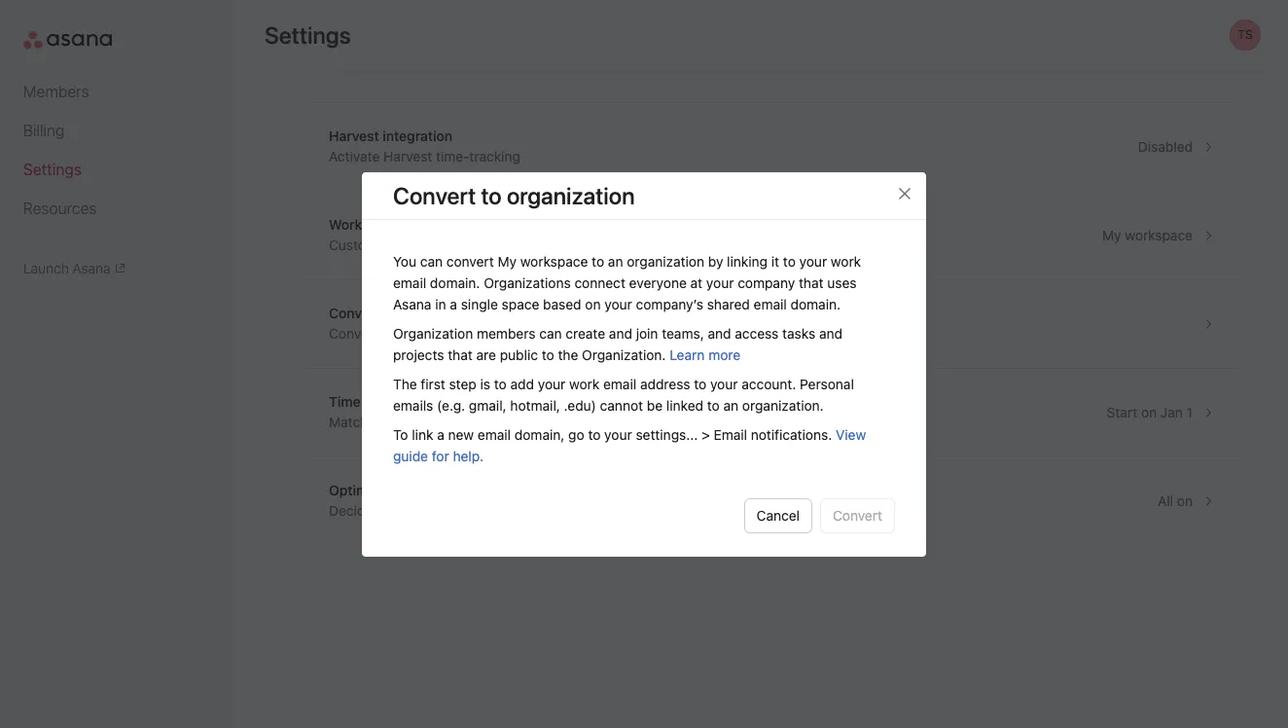 Task type: vqa. For each thing, say whether or not it's contained in the screenshot.
the rightmost name
yes



Task type: locate. For each thing, give the bounding box(es) containing it.
in up the organization
[[435, 295, 446, 312]]

1 vertical spatial an
[[501, 325, 517, 342]]

1 horizontal spatial harvest
[[384, 148, 432, 164]]

name up you
[[404, 216, 440, 233]]

and
[[609, 325, 633, 341], [708, 325, 731, 341], [819, 325, 843, 341]]

are
[[476, 346, 496, 363]]

1 horizontal spatial settings
[[265, 21, 351, 49]]

convert down customize
[[329, 305, 380, 321]]

my workspace
[[1103, 227, 1193, 243]]

more
[[709, 346, 741, 363]]

(i.e.
[[642, 414, 666, 430]]

0 horizontal spatial harvest
[[329, 127, 379, 144]]

email down gmail, at the left bottom of the page
[[478, 426, 511, 442]]

work inside optimize with asana intelligence decide if you want asana to use your workspace's data to optimize work for your users.
[[752, 502, 782, 519]]

that left are
[[448, 346, 473, 363]]

0 vertical spatial harvest
[[329, 127, 379, 144]]

2 horizontal spatial work
[[831, 253, 861, 269]]

connect
[[575, 274, 626, 291]]

1 vertical spatial my
[[498, 253, 517, 269]]

asana left convert
[[399, 237, 438, 253]]

0 horizontal spatial an
[[501, 325, 517, 342]]

email
[[393, 274, 426, 291], [754, 295, 787, 312], [603, 375, 637, 392], [478, 426, 511, 442]]

on down the connect
[[585, 295, 601, 312]]

a right link
[[437, 426, 445, 442]]

linking
[[727, 253, 768, 269]]

to down 'intelligence'
[[491, 502, 503, 519]]

company
[[738, 274, 795, 291]]

name
[[404, 216, 440, 233], [628, 237, 663, 253]]

tracking
[[469, 148, 521, 164]]

an up the connect
[[608, 253, 623, 269]]

convert right cancel
[[833, 507, 883, 523]]

0 horizontal spatial work
[[569, 375, 600, 392]]

tasks
[[783, 325, 816, 341]]

your down cannot
[[605, 426, 632, 442]]

to link a new email domain, go to your settings... > email notifications.
[[393, 426, 836, 442]]

1 vertical spatial on
[[1142, 404, 1157, 420]]

guide
[[393, 447, 428, 464]]

and up organization.
[[609, 325, 633, 341]]

1 horizontal spatial workspace
[[520, 253, 588, 269]]

2 vertical spatial on
[[1177, 492, 1193, 509]]

0 horizontal spatial in
[[435, 295, 446, 312]]

organization up everyone
[[627, 253, 705, 269]]

is
[[480, 375, 491, 392]]

1 vertical spatial in
[[742, 414, 753, 430]]

can
[[420, 253, 443, 269], [539, 325, 562, 341]]

you
[[388, 502, 411, 519]]

asana inside time periods match your workspace's annual operating rhythm (i.e. fiscal year) in asana
[[757, 414, 795, 430]]

email down company
[[754, 295, 787, 312]]

0 vertical spatial work
[[831, 253, 861, 269]]

changing
[[460, 237, 518, 253]]

workspace's up the connect
[[546, 237, 624, 253]]

asana inside workspace name customize asana by changing the workspace's name
[[399, 237, 438, 253]]

by left linking
[[708, 253, 724, 269]]

1 horizontal spatial work
[[752, 502, 782, 519]]

email
[[714, 426, 747, 442]]

on left jan
[[1142, 404, 1157, 420]]

a left 'single'
[[450, 295, 457, 312]]

0 horizontal spatial name
[[404, 216, 440, 233]]

an up year)
[[724, 397, 739, 413]]

0 vertical spatial a
[[450, 295, 457, 312]]

your right use
[[533, 502, 561, 519]]

1 horizontal spatial an
[[608, 253, 623, 269]]

join
[[636, 325, 658, 341]]

settings inside settings "link"
[[23, 161, 82, 178]]

your up projects on the top of page
[[382, 325, 410, 342]]

that inside organization members can create and join teams, and access tasks and projects that are public to the organization.
[[448, 346, 473, 363]]

1 vertical spatial the
[[558, 346, 578, 363]]

1 vertical spatial work
[[569, 375, 600, 392]]

optimize with asana intelligence decide if you want asana to use your workspace's data to optimize work for your users.
[[329, 482, 877, 519]]

1 horizontal spatial on
[[1142, 404, 1157, 420]]

convert inside "button"
[[833, 507, 883, 523]]

convert for convert to organization convert your workspace to an organization
[[329, 305, 380, 321]]

1 vertical spatial for
[[786, 502, 803, 519]]

and up more
[[708, 325, 731, 341]]

with
[[390, 482, 418, 498]]

1 horizontal spatial domain.
[[791, 295, 841, 312]]

work up .edu)
[[569, 375, 600, 392]]

based
[[543, 295, 582, 312]]

1 horizontal spatial in
[[742, 414, 753, 430]]

jan
[[1161, 404, 1183, 420]]

to inside organization members can create and join teams, and access tasks and projects that are public to the organization.
[[542, 346, 554, 363]]

a inside you can convert my workspace to an organization by linking it to your work email domain. organizations connect everyone at your company that uses asana in a single space based on your company's shared email domain.
[[450, 295, 457, 312]]

can inside organization members can create and join teams, and access tasks and projects that are public to the organization.
[[539, 325, 562, 341]]

work right optimize
[[752, 502, 782, 519]]

0 vertical spatial workspace's
[[546, 237, 624, 253]]

domain,
[[515, 426, 565, 442]]

time-
[[436, 148, 469, 164]]

harvest
[[329, 127, 379, 144], [384, 148, 432, 164]]

asana right want
[[449, 502, 487, 519]]

1 horizontal spatial for
[[786, 502, 803, 519]]

new
[[448, 426, 474, 442]]

1 horizontal spatial and
[[708, 325, 731, 341]]

add
[[511, 375, 534, 392]]

0 horizontal spatial the
[[522, 237, 542, 253]]

in inside you can convert my workspace to an organization by linking it to your work email domain. organizations connect everyone at your company that uses asana in a single space based on your company's shared email domain.
[[435, 295, 446, 312]]

2 horizontal spatial and
[[819, 325, 843, 341]]

2 horizontal spatial on
[[1177, 492, 1193, 509]]

0 vertical spatial in
[[435, 295, 446, 312]]

0 vertical spatial settings
[[265, 21, 351, 49]]

by left changing
[[441, 237, 456, 253]]

periods
[[364, 393, 413, 410]]

for
[[432, 447, 449, 464], [786, 502, 803, 519]]

for left help.
[[432, 447, 449, 464]]

on right "all"
[[1177, 492, 1193, 509]]

0 horizontal spatial on
[[585, 295, 601, 312]]

the down create
[[558, 346, 578, 363]]

1 vertical spatial name
[[628, 237, 663, 253]]

to down tracking
[[481, 182, 502, 209]]

intelligence
[[464, 482, 539, 498]]

1 vertical spatial that
[[448, 346, 473, 363]]

gmail,
[[469, 397, 507, 413]]

cannot
[[600, 397, 643, 413]]

workspace up projects on the top of page
[[414, 325, 481, 342]]

an up public
[[501, 325, 517, 342]]

name up everyone
[[628, 237, 663, 253]]

view
[[836, 426, 866, 442]]

workspace's left data
[[564, 502, 643, 519]]

0 horizontal spatial and
[[609, 325, 633, 341]]

to up are
[[485, 325, 498, 342]]

rhythm
[[594, 414, 639, 430]]

to
[[481, 182, 502, 209], [592, 253, 605, 269], [783, 253, 796, 269], [384, 305, 397, 321], [485, 325, 498, 342], [542, 346, 554, 363], [494, 375, 507, 392], [694, 375, 707, 392], [707, 397, 720, 413], [588, 426, 601, 442], [491, 502, 503, 519], [678, 502, 691, 519]]

your up "shared"
[[706, 274, 734, 291]]

an
[[608, 253, 623, 269], [501, 325, 517, 342], [724, 397, 739, 413]]

activate
[[329, 148, 380, 164]]

disabled
[[1139, 138, 1193, 155]]

convert down time-
[[393, 182, 476, 209]]

1 horizontal spatial by
[[708, 253, 724, 269]]

that
[[799, 274, 824, 291], [448, 346, 473, 363]]

email up cannot
[[603, 375, 637, 392]]

the up organizations
[[522, 237, 542, 253]]

launch asana
[[23, 260, 111, 276]]

account.
[[742, 375, 796, 392]]

1 vertical spatial settings
[[23, 161, 82, 178]]

start on jan 1
[[1107, 404, 1193, 420]]

can right you
[[420, 253, 443, 269]]

the inside organization members can create and join teams, and access tasks and projects that are public to the organization.
[[558, 346, 578, 363]]

1 vertical spatial a
[[437, 426, 445, 442]]

the
[[522, 237, 542, 253], [558, 346, 578, 363]]

workspace
[[1125, 227, 1193, 243], [520, 253, 588, 269], [414, 325, 481, 342]]

company's
[[636, 295, 704, 312]]

1 horizontal spatial my
[[1103, 227, 1122, 243]]

in
[[435, 295, 446, 312], [742, 414, 753, 430]]

launch asana link
[[23, 260, 210, 276]]

asana up the organization
[[393, 295, 432, 312]]

your down the connect
[[605, 295, 632, 312]]

0 vertical spatial the
[[522, 237, 542, 253]]

1 horizontal spatial can
[[539, 325, 562, 341]]

1 vertical spatial can
[[539, 325, 562, 341]]

1 vertical spatial workspace
[[520, 253, 588, 269]]

asana down organization.
[[757, 414, 795, 430]]

an inside convert to organization convert your workspace to an organization
[[501, 325, 517, 342]]

integration
[[383, 127, 453, 144]]

your down periods
[[372, 414, 400, 430]]

cancel
[[757, 507, 800, 523]]

1 vertical spatial workspace's
[[403, 414, 482, 430]]

and right tasks
[[819, 325, 843, 341]]

0 horizontal spatial workspace
[[414, 325, 481, 342]]

2 vertical spatial workspace's
[[564, 502, 643, 519]]

1 horizontal spatial a
[[450, 295, 457, 312]]

that left uses
[[799, 274, 824, 291]]

1 horizontal spatial name
[[628, 237, 663, 253]]

your
[[800, 253, 827, 269], [706, 274, 734, 291], [605, 295, 632, 312], [382, 325, 410, 342], [538, 375, 566, 392], [710, 375, 738, 392], [372, 414, 400, 430], [605, 426, 632, 442], [533, 502, 561, 519], [807, 502, 835, 519]]

harvest up "activate"
[[329, 127, 379, 144]]

0 horizontal spatial can
[[420, 253, 443, 269]]

by
[[441, 237, 456, 253], [708, 253, 724, 269]]

users.
[[838, 502, 877, 519]]

optimize
[[329, 482, 387, 498]]

workspace down disabled
[[1125, 227, 1193, 243]]

1 horizontal spatial that
[[799, 274, 824, 291]]

0 horizontal spatial a
[[437, 426, 445, 442]]

shared
[[707, 295, 750, 312]]

step
[[449, 375, 477, 392]]

harvest integration activate harvest time-tracking
[[329, 127, 521, 164]]

domain. down convert
[[430, 274, 480, 291]]

billing link
[[23, 119, 210, 142]]

to right public
[[542, 346, 554, 363]]

domain. up tasks
[[791, 295, 841, 312]]

for inside view guide for help.
[[432, 447, 449, 464]]

1 vertical spatial harvest
[[384, 148, 432, 164]]

0 vertical spatial an
[[608, 253, 623, 269]]

2 horizontal spatial an
[[724, 397, 739, 413]]

0 horizontal spatial by
[[441, 237, 456, 253]]

0 horizontal spatial that
[[448, 346, 473, 363]]

time
[[329, 393, 361, 410]]

to right go
[[588, 426, 601, 442]]

1 horizontal spatial the
[[558, 346, 578, 363]]

2 vertical spatial workspace
[[414, 325, 481, 342]]

convert
[[447, 253, 494, 269]]

an inside you can convert my workspace to an organization by linking it to your work email domain. organizations connect everyone at your company that uses asana in a single space based on your company's shared email domain.
[[608, 253, 623, 269]]

data
[[647, 502, 675, 519]]

convert for convert to organization
[[393, 182, 476, 209]]

workspace's down (e.g.
[[403, 414, 482, 430]]

2 horizontal spatial workspace
[[1125, 227, 1193, 243]]

0 vertical spatial that
[[799, 274, 824, 291]]

0 horizontal spatial settings
[[23, 161, 82, 178]]

0 vertical spatial for
[[432, 447, 449, 464]]

time periods match your workspace's annual operating rhythm (i.e. fiscal year) in asana
[[329, 393, 795, 430]]

0 vertical spatial domain.
[[430, 274, 480, 291]]

on
[[585, 295, 601, 312], [1142, 404, 1157, 420], [1177, 492, 1193, 509]]

for left users.
[[786, 502, 803, 519]]

learn more
[[670, 346, 741, 363]]

to right it
[[783, 253, 796, 269]]

0 vertical spatial on
[[585, 295, 601, 312]]

your right it
[[800, 253, 827, 269]]

workspace name customize asana by changing the workspace's name
[[329, 216, 663, 253]]

to up the connect
[[592, 253, 605, 269]]

can down based
[[539, 325, 562, 341]]

members
[[23, 83, 89, 100]]

0 horizontal spatial my
[[498, 253, 517, 269]]

workspace's inside optimize with asana intelligence decide if you want asana to use your workspace's data to optimize work for your users.
[[564, 502, 643, 519]]

0 vertical spatial can
[[420, 253, 443, 269]]

convert up "time" at the bottom left of the page
[[329, 325, 379, 342]]

work up uses
[[831, 253, 861, 269]]

harvest down integration
[[384, 148, 432, 164]]

2 vertical spatial an
[[724, 397, 739, 413]]

in inside time periods match your workspace's annual operating rhythm (i.e. fiscal year) in asana
[[742, 414, 753, 430]]

workspace up organizations
[[520, 253, 588, 269]]

in right year)
[[742, 414, 753, 430]]

1
[[1187, 404, 1193, 420]]

2 vertical spatial work
[[752, 502, 782, 519]]

projects
[[393, 346, 444, 363]]

settings
[[265, 21, 351, 49], [23, 161, 82, 178]]

the inside workspace name customize asana by changing the workspace's name
[[522, 237, 542, 253]]

0 horizontal spatial for
[[432, 447, 449, 464]]

be
[[647, 397, 663, 413]]



Task type: describe. For each thing, give the bounding box(es) containing it.
resources
[[23, 200, 97, 217]]

your inside convert to organization convert your workspace to an organization
[[382, 325, 410, 342]]

members
[[477, 325, 536, 341]]

at
[[691, 274, 703, 291]]

you can convert my workspace to an organization by linking it to your work email domain. organizations connect everyone at your company that uses asana in a single space based on your company's shared email domain.
[[393, 253, 861, 312]]

access
[[735, 325, 779, 341]]

on for time periods match your workspace's annual operating rhythm (i.e. fiscal year) in asana
[[1142, 404, 1157, 420]]

address
[[640, 375, 691, 392]]

organization up the organization
[[400, 305, 480, 321]]

organizations
[[484, 274, 571, 291]]

by inside you can convert my workspace to an organization by linking it to your work email domain. organizations connect everyone at your company that uses asana in a single space based on your company's shared email domain.
[[708, 253, 724, 269]]

public
[[500, 346, 538, 363]]

settings link
[[23, 158, 210, 181]]

that inside you can convert my workspace to an organization by linking it to your work email domain. organizations connect everyone at your company that uses asana in a single space based on your company's shared email domain.
[[799, 274, 824, 291]]

convert button
[[820, 498, 895, 533]]

single
[[461, 295, 498, 312]]

first
[[421, 375, 446, 392]]

to up year)
[[707, 397, 720, 413]]

workspace's inside time periods match your workspace's annual operating rhythm (i.e. fiscal year) in asana
[[403, 414, 482, 430]]

to up the organization
[[384, 305, 397, 321]]

personal
[[800, 375, 854, 392]]

1 and from the left
[[609, 325, 633, 341]]

resources link
[[23, 197, 210, 220]]

.edu)
[[564, 397, 597, 413]]

workspace
[[329, 216, 401, 233]]

organization down based
[[520, 325, 598, 342]]

notifications.
[[751, 426, 832, 442]]

convert to organization convert your workspace to an organization
[[329, 305, 598, 342]]

you
[[393, 253, 417, 269]]

all
[[1158, 492, 1174, 509]]

linked
[[667, 397, 704, 413]]

view guide for help.
[[393, 426, 866, 464]]

email down you
[[393, 274, 426, 291]]

organization.
[[582, 346, 666, 363]]

to up linked
[[694, 375, 707, 392]]

uses
[[828, 274, 857, 291]]

organization
[[393, 325, 473, 341]]

year)
[[706, 414, 739, 430]]

organization up workspace name customize asana by changing the workspace's name
[[507, 182, 635, 209]]

email inside the first step is to add your work email address to your account. personal emails (e.g. gmail, hotmail, .edu) cannot be linked to an organization.
[[603, 375, 637, 392]]

cancel button
[[744, 498, 813, 533]]

your left users.
[[807, 502, 835, 519]]

optimize
[[695, 502, 748, 519]]

close image
[[897, 185, 913, 201]]

3 and from the left
[[819, 325, 843, 341]]

on for optimize with asana intelligence decide if you want asana to use your workspace's data to optimize work for your users.
[[1177, 492, 1193, 509]]

learn more link
[[670, 346, 741, 363]]

workspace inside you can convert my workspace to an organization by linking it to your work email domain. organizations connect everyone at your company that uses asana in a single space based on your company's shared email domain.
[[520, 253, 588, 269]]

match
[[329, 414, 368, 430]]

emails
[[393, 397, 433, 413]]

convert to organization
[[393, 182, 635, 209]]

asana right launch
[[73, 260, 111, 276]]

it
[[772, 253, 780, 269]]

asana inside you can convert my workspace to an organization by linking it to your work email domain. organizations connect everyone at your company that uses asana in a single space based on your company's shared email domain.
[[393, 295, 432, 312]]

to right data
[[678, 502, 691, 519]]

0 vertical spatial workspace
[[1125, 227, 1193, 243]]

launch
[[23, 260, 69, 276]]

help.
[[453, 447, 484, 464]]

use
[[507, 502, 529, 519]]

if
[[377, 502, 385, 519]]

asana up want
[[421, 482, 461, 498]]

work inside the first step is to add your work email address to your account. personal emails (e.g. gmail, hotmail, .edu) cannot be linked to an organization.
[[569, 375, 600, 392]]

0 vertical spatial my
[[1103, 227, 1122, 243]]

go
[[569, 426, 585, 442]]

to
[[393, 426, 408, 442]]

an inside the first step is to add your work email address to your account. personal emails (e.g. gmail, hotmail, .edu) cannot be linked to an organization.
[[724, 397, 739, 413]]

workspace's inside workspace name customize asana by changing the workspace's name
[[546, 237, 624, 253]]

teams,
[[662, 325, 704, 341]]

2 and from the left
[[708, 325, 731, 341]]

can inside you can convert my workspace to an organization by linking it to your work email domain. organizations connect everyone at your company that uses asana in a single space based on your company's shared email domain.
[[420, 253, 443, 269]]

>
[[702, 426, 710, 442]]

learn
[[670, 346, 705, 363]]

on inside you can convert my workspace to an organization by linking it to your work email domain. organizations connect everyone at your company that uses asana in a single space based on your company's shared email domain.
[[585, 295, 601, 312]]

customize
[[329, 237, 395, 253]]

convert for convert
[[833, 507, 883, 523]]

the
[[393, 375, 417, 392]]

space
[[502, 295, 540, 312]]

for inside optimize with asana intelligence decide if you want asana to use your workspace's data to optimize work for your users.
[[786, 502, 803, 519]]

my inside you can convert my workspace to an organization by linking it to your work email domain. organizations connect everyone at your company that uses asana in a single space based on your company's shared email domain.
[[498, 253, 517, 269]]

create
[[566, 325, 605, 341]]

1 vertical spatial domain.
[[791, 295, 841, 312]]

everyone
[[629, 274, 687, 291]]

your down more
[[710, 375, 738, 392]]

your up hotmail,
[[538, 375, 566, 392]]

hotmail,
[[510, 397, 560, 413]]

to right is on the bottom of the page
[[494, 375, 507, 392]]

want
[[415, 502, 445, 519]]

workspace inside convert to organization convert your workspace to an organization
[[414, 325, 481, 342]]

by inside workspace name customize asana by changing the workspace's name
[[441, 237, 456, 253]]

0 vertical spatial name
[[404, 216, 440, 233]]

operating
[[531, 414, 591, 430]]

ts
[[1238, 27, 1253, 42]]

work inside you can convert my workspace to an organization by linking it to your work email domain. organizations connect everyone at your company that uses asana in a single space based on your company's shared email domain.
[[831, 253, 861, 269]]

0 horizontal spatial domain.
[[430, 274, 480, 291]]

organization inside you can convert my workspace to an organization by linking it to your work email domain. organizations connect everyone at your company that uses asana in a single space based on your company's shared email domain.
[[627, 253, 705, 269]]

members link
[[23, 80, 210, 103]]

annual
[[486, 414, 527, 430]]

your inside time periods match your workspace's annual operating rhythm (i.e. fiscal year) in asana
[[372, 414, 400, 430]]

start
[[1107, 404, 1138, 420]]

decide
[[329, 502, 373, 519]]

(e.g.
[[437, 397, 465, 413]]

view guide for help. link
[[393, 426, 866, 464]]



